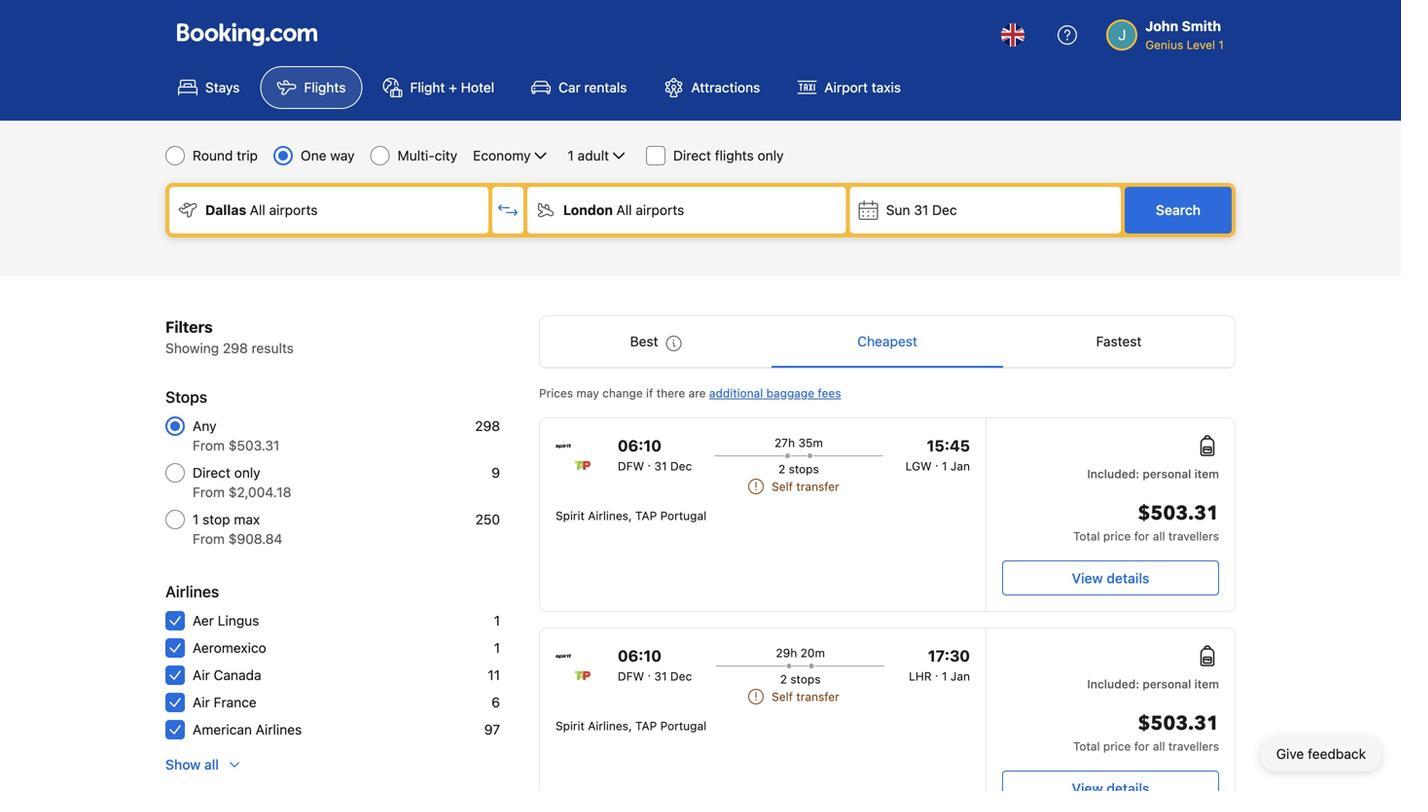 Task type: locate. For each thing, give the bounding box(es) containing it.
only up "$2,004.18"
[[234, 465, 260, 481]]

0 vertical spatial total
[[1073, 529, 1100, 543]]

2 air from the top
[[193, 694, 210, 710]]

. inside 17:30 lhr . 1 jan
[[935, 666, 939, 679]]

direct down the any from $503.31
[[193, 465, 231, 481]]

1 dfw from the top
[[618, 459, 644, 473]]

0 vertical spatial $503.31 total price for all travellers
[[1073, 500, 1219, 543]]

1 vertical spatial travellers
[[1169, 740, 1219, 753]]

search button
[[1125, 187, 1232, 234]]

portugal
[[660, 509, 707, 523], [660, 719, 707, 733]]

0 vertical spatial portugal
[[660, 509, 707, 523]]

air left "france"
[[193, 694, 210, 710]]

dec inside sun 31 dec dropdown button
[[932, 202, 957, 218]]

0 vertical spatial transfer
[[796, 480, 840, 493]]

flights link
[[260, 66, 362, 109]]

0 vertical spatial stops
[[789, 462, 819, 476]]

john smith genius level 1
[[1146, 18, 1224, 52]]

travellers for 17:30
[[1169, 740, 1219, 753]]

06:10 dfw . 31 dec for 15:45
[[618, 436, 692, 473]]

air up air france
[[193, 667, 210, 683]]

0 vertical spatial item
[[1195, 467, 1219, 481]]

2 vertical spatial dec
[[670, 669, 692, 683]]

2 stops down 29h 20m
[[780, 672, 821, 686]]

1 vertical spatial from
[[193, 484, 225, 500]]

1 price from the top
[[1103, 529, 1131, 543]]

2 self from the top
[[772, 690, 793, 704]]

economy
[[473, 147, 531, 163]]

2 down 29h
[[780, 672, 787, 686]]

for for 17:30
[[1134, 740, 1150, 753]]

self for 15:45
[[772, 480, 793, 493]]

1 vertical spatial only
[[234, 465, 260, 481]]

0 vertical spatial air
[[193, 667, 210, 683]]

item
[[1195, 467, 1219, 481], [1195, 677, 1219, 691]]

self down 29h
[[772, 690, 793, 704]]

travellers left give
[[1169, 740, 1219, 753]]

are
[[689, 386, 706, 400]]

$503.31 inside the any from $503.31
[[228, 437, 280, 453]]

total
[[1073, 529, 1100, 543], [1073, 740, 1100, 753]]

1 vertical spatial included: personal item
[[1087, 677, 1219, 691]]

1 vertical spatial item
[[1195, 677, 1219, 691]]

london
[[563, 202, 613, 218]]

1 vertical spatial dfw
[[618, 669, 644, 683]]

1 , from the top
[[629, 509, 632, 523]]

aeromexico
[[193, 640, 266, 656]]

1 personal from the top
[[1143, 467, 1191, 481]]

1 vertical spatial $503.31
[[1138, 500, 1219, 527]]

1 vertical spatial jan
[[951, 669, 970, 683]]

0 vertical spatial tap
[[635, 509, 657, 523]]

2 self transfer from the top
[[772, 690, 840, 704]]

298 left results
[[223, 340, 248, 356]]

298
[[223, 340, 248, 356], [475, 418, 500, 434]]

air for air france
[[193, 694, 210, 710]]

tap
[[635, 509, 657, 523], [635, 719, 657, 733]]

spirit for 17:30
[[556, 719, 585, 733]]

jan inside 15:45 lgw . 1 jan
[[951, 459, 970, 473]]

self transfer down 35m
[[772, 480, 840, 493]]

best image
[[666, 336, 682, 351]]

0 vertical spatial included: personal item
[[1087, 467, 1219, 481]]

one
[[301, 147, 327, 163]]

29h
[[776, 646, 797, 660]]

2 , from the top
[[629, 719, 632, 733]]

1 airports from the left
[[269, 202, 318, 218]]

2 vertical spatial from
[[193, 531, 225, 547]]

tab list
[[540, 316, 1235, 369]]

2 dfw from the top
[[618, 669, 644, 683]]

air
[[193, 667, 210, 683], [193, 694, 210, 710]]

0 vertical spatial dec
[[932, 202, 957, 218]]

0 vertical spatial price
[[1103, 529, 1131, 543]]

best image
[[666, 336, 682, 351]]

self for 17:30
[[772, 690, 793, 704]]

2 portugal from the top
[[660, 719, 707, 733]]

2 included: from the top
[[1087, 677, 1140, 691]]

$503.31 total price for all travellers for 17:30
[[1073, 710, 1219, 753]]

1 vertical spatial 298
[[475, 418, 500, 434]]

0 vertical spatial 06:10 dfw . 31 dec
[[618, 436, 692, 473]]

2 from from the top
[[193, 484, 225, 500]]

1 vertical spatial ,
[[629, 719, 632, 733]]

0 vertical spatial for
[[1134, 529, 1150, 543]]

0 vertical spatial 06:10
[[618, 436, 662, 455]]

additional
[[709, 386, 763, 400]]

trip
[[237, 147, 258, 163]]

0 vertical spatial 2 stops
[[778, 462, 819, 476]]

2
[[778, 462, 786, 476], [780, 672, 787, 686]]

1 jan from the top
[[951, 459, 970, 473]]

fastest button
[[1003, 316, 1235, 367]]

spirit airlines , tap portugal for 15:45
[[556, 509, 707, 523]]

1 self transfer from the top
[[772, 480, 840, 493]]

transfer for 15:45
[[796, 480, 840, 493]]

0 vertical spatial from
[[193, 437, 225, 453]]

stops for 15:45
[[789, 462, 819, 476]]

2 stops down "27h 35m"
[[778, 462, 819, 476]]

2 transfer from the top
[[796, 690, 840, 704]]

0 vertical spatial jan
[[951, 459, 970, 473]]

1 self from the top
[[772, 480, 793, 493]]

0 vertical spatial included:
[[1087, 467, 1140, 481]]

all right dallas
[[250, 202, 265, 218]]

0 vertical spatial $503.31
[[228, 437, 280, 453]]

jan for 15:45
[[951, 459, 970, 473]]

genius
[[1146, 38, 1184, 52]]

details
[[1107, 570, 1150, 586]]

1 vertical spatial portugal
[[660, 719, 707, 733]]

1 vertical spatial 31
[[654, 459, 667, 473]]

1 vertical spatial self transfer
[[772, 690, 840, 704]]

1 vertical spatial 06:10 dfw . 31 dec
[[618, 647, 692, 683]]

1 vertical spatial stops
[[790, 672, 821, 686]]

any from $503.31
[[193, 418, 280, 453]]

item for 15:45
[[1195, 467, 1219, 481]]

2 06:10 from the top
[[618, 647, 662, 665]]

$503.31 total price for all travellers
[[1073, 500, 1219, 543], [1073, 710, 1219, 753]]

1 inside 1 stop max from $908.84
[[193, 511, 199, 527]]

american airlines
[[193, 722, 302, 738]]

1 horizontal spatial airports
[[636, 202, 684, 218]]

airports down one
[[269, 202, 318, 218]]

2 spirit airlines , tap portugal from the top
[[556, 719, 707, 733]]

jan down 15:45
[[951, 459, 970, 473]]

view details button
[[1002, 561, 1219, 596]]

0 horizontal spatial 298
[[223, 340, 248, 356]]

06:10 dfw . 31 dec
[[618, 436, 692, 473], [618, 647, 692, 683]]

stops down 29h 20m
[[790, 672, 821, 686]]

2 06:10 dfw . 31 dec from the top
[[618, 647, 692, 683]]

transfer down 35m
[[796, 480, 840, 493]]

1 vertical spatial spirit airlines , tap portugal
[[556, 719, 707, 733]]

2 $503.31 total price for all travellers from the top
[[1073, 710, 1219, 753]]

included: for 15:45
[[1087, 467, 1140, 481]]

dfw
[[618, 459, 644, 473], [618, 669, 644, 683]]

1 for from the top
[[1134, 529, 1150, 543]]

stops down "27h 35m"
[[789, 462, 819, 476]]

2 vertical spatial all
[[204, 757, 219, 773]]

from inside the any from $503.31
[[193, 437, 225, 453]]

only
[[758, 147, 784, 163], [234, 465, 260, 481]]

filters showing 298 results
[[165, 318, 294, 356]]

1 vertical spatial 2 stops
[[780, 672, 821, 686]]

dec for 17:30
[[670, 669, 692, 683]]

transfer
[[796, 480, 840, 493], [796, 690, 840, 704]]

feedback
[[1308, 746, 1366, 762]]

15:45 lgw . 1 jan
[[906, 436, 970, 473]]

tap for 17:30
[[635, 719, 657, 733]]

personal
[[1143, 467, 1191, 481], [1143, 677, 1191, 691]]

1 vertical spatial air
[[193, 694, 210, 710]]

all for dallas
[[250, 202, 265, 218]]

air for air canada
[[193, 667, 210, 683]]

jan
[[951, 459, 970, 473], [951, 669, 970, 683]]

31 inside dropdown button
[[914, 202, 929, 218]]

1 06:10 from the top
[[618, 436, 662, 455]]

all
[[1153, 529, 1165, 543], [1153, 740, 1165, 753], [204, 757, 219, 773]]

1 horizontal spatial direct
[[673, 147, 711, 163]]

give feedback button
[[1261, 737, 1382, 772]]

1 vertical spatial personal
[[1143, 677, 1191, 691]]

tab list containing best
[[540, 316, 1235, 369]]

1 all from the left
[[250, 202, 265, 218]]

0 horizontal spatial all
[[250, 202, 265, 218]]

2 price from the top
[[1103, 740, 1131, 753]]

31 for 15:45
[[654, 459, 667, 473]]

2 personal from the top
[[1143, 677, 1191, 691]]

jan for 17:30
[[951, 669, 970, 683]]

spirit right '250'
[[556, 509, 585, 523]]

1 from from the top
[[193, 437, 225, 453]]

jan inside 17:30 lhr . 1 jan
[[951, 669, 970, 683]]

all right the london in the top of the page
[[616, 202, 632, 218]]

06:10 for 17:30
[[618, 647, 662, 665]]

$503.31 for 15:45
[[1138, 500, 1219, 527]]

31
[[914, 202, 929, 218], [654, 459, 667, 473], [654, 669, 667, 683]]

1 vertical spatial included:
[[1087, 677, 1140, 691]]

self down 27h
[[772, 480, 793, 493]]

london all airports
[[563, 202, 684, 218]]

airport taxis
[[825, 79, 901, 95]]

2 all from the left
[[616, 202, 632, 218]]

1 transfer from the top
[[796, 480, 840, 493]]

1 spirit airlines , tap portugal from the top
[[556, 509, 707, 523]]

canada
[[214, 667, 261, 683]]

1 horizontal spatial all
[[616, 202, 632, 218]]

only right flights
[[758, 147, 784, 163]]

1 vertical spatial direct
[[193, 465, 231, 481]]

included: personal item for 15:45
[[1087, 467, 1219, 481]]

$503.31 total price for all travellers for 15:45
[[1073, 500, 1219, 543]]

0 vertical spatial travellers
[[1169, 529, 1219, 543]]

1 inside 15:45 lgw . 1 jan
[[942, 459, 947, 473]]

2 item from the top
[[1195, 677, 1219, 691]]

show all button
[[158, 747, 250, 782]]

from down the any
[[193, 437, 225, 453]]

2 vertical spatial 31
[[654, 669, 667, 683]]

smith
[[1182, 18, 1221, 34]]

dfw for 17:30
[[618, 669, 644, 683]]

direct inside 'direct only from $2,004.18'
[[193, 465, 231, 481]]

booking.com logo image
[[177, 23, 317, 46], [177, 23, 317, 46]]

0 vertical spatial 31
[[914, 202, 929, 218]]

1 horizontal spatial 298
[[475, 418, 500, 434]]

1 vertical spatial transfer
[[796, 690, 840, 704]]

1 vertical spatial for
[[1134, 740, 1150, 753]]

self
[[772, 480, 793, 493], [772, 690, 793, 704]]

all for 15:45
[[1153, 529, 1165, 543]]

for for 15:45
[[1134, 529, 1150, 543]]

1 travellers from the top
[[1169, 529, 1219, 543]]

2 vertical spatial $503.31
[[1138, 710, 1219, 737]]

2 spirit from the top
[[556, 719, 585, 733]]

1 air from the top
[[193, 667, 210, 683]]

0 vertical spatial direct
[[673, 147, 711, 163]]

2 tap from the top
[[635, 719, 657, 733]]

attractions
[[691, 79, 760, 95]]

2 included: personal item from the top
[[1087, 677, 1219, 691]]

, for 15:45
[[629, 509, 632, 523]]

6
[[492, 694, 500, 710]]

0 vertical spatial dfw
[[618, 459, 644, 473]]

car rentals link
[[515, 66, 644, 109]]

1 spirit from the top
[[556, 509, 585, 523]]

0 vertical spatial 2
[[778, 462, 786, 476]]

air france
[[193, 694, 257, 710]]

2 travellers from the top
[[1169, 740, 1219, 753]]

search
[[1156, 202, 1201, 218]]

from
[[193, 437, 225, 453], [193, 484, 225, 500], [193, 531, 225, 547]]

1 horizontal spatial only
[[758, 147, 784, 163]]

0 vertical spatial personal
[[1143, 467, 1191, 481]]

97
[[484, 722, 500, 738]]

stops
[[789, 462, 819, 476], [790, 672, 821, 686]]

1 inside john smith genius level 1
[[1219, 38, 1224, 52]]

1 vertical spatial 06:10
[[618, 647, 662, 665]]

round
[[193, 147, 233, 163]]

1 vertical spatial dec
[[670, 459, 692, 473]]

35m
[[798, 436, 823, 450]]

1 total from the top
[[1073, 529, 1100, 543]]

if
[[646, 386, 653, 400]]

298 up 9
[[475, 418, 500, 434]]

airports right the london in the top of the page
[[636, 202, 684, 218]]

2 stops for 17:30
[[780, 672, 821, 686]]

1 vertical spatial $503.31 total price for all travellers
[[1073, 710, 1219, 753]]

1 portugal from the top
[[660, 509, 707, 523]]

travellers for 15:45
[[1169, 529, 1219, 543]]

spirit right the "97" on the left of page
[[556, 719, 585, 733]]

1 included: personal item from the top
[[1087, 467, 1219, 481]]

from up stop
[[193, 484, 225, 500]]

0 horizontal spatial only
[[234, 465, 260, 481]]

lhr
[[909, 669, 932, 683]]

1 vertical spatial 2
[[780, 672, 787, 686]]

0 vertical spatial all
[[1153, 529, 1165, 543]]

stops
[[165, 388, 207, 406]]

1 vertical spatial total
[[1073, 740, 1100, 753]]

2 down 27h
[[778, 462, 786, 476]]

0 vertical spatial spirit
[[556, 509, 585, 523]]

2 total from the top
[[1073, 740, 1100, 753]]

1 vertical spatial tap
[[635, 719, 657, 733]]

dec for 15:45
[[670, 459, 692, 473]]

1 included: from the top
[[1087, 467, 1140, 481]]

0 horizontal spatial airports
[[269, 202, 318, 218]]

0 vertical spatial self transfer
[[772, 480, 840, 493]]

2 airports from the left
[[636, 202, 684, 218]]

2 jan from the top
[[951, 669, 970, 683]]

taxis
[[872, 79, 901, 95]]

1 tap from the top
[[635, 509, 657, 523]]

1 vertical spatial price
[[1103, 740, 1131, 753]]

0 vertical spatial spirit airlines , tap portugal
[[556, 509, 707, 523]]

3 from from the top
[[193, 531, 225, 547]]

included:
[[1087, 467, 1140, 481], [1087, 677, 1140, 691]]

direct
[[673, 147, 711, 163], [193, 465, 231, 481]]

1 vertical spatial self
[[772, 690, 793, 704]]

, for 17:30
[[629, 719, 632, 733]]

direct for direct flights only
[[673, 147, 711, 163]]

0 vertical spatial 298
[[223, 340, 248, 356]]

airports for dallas all airports
[[269, 202, 318, 218]]

direct left flights
[[673, 147, 711, 163]]

1 item from the top
[[1195, 467, 1219, 481]]

0 vertical spatial self
[[772, 480, 793, 493]]

tap for 15:45
[[635, 509, 657, 523]]

personal for 17:30
[[1143, 677, 1191, 691]]

spirit airlines , tap portugal for 17:30
[[556, 719, 707, 733]]

jan down the '17:30'
[[951, 669, 970, 683]]

1 06:10 dfw . 31 dec from the top
[[618, 436, 692, 473]]

best button
[[540, 316, 772, 367]]

transfer down 20m
[[796, 690, 840, 704]]

. inside 15:45 lgw . 1 jan
[[935, 455, 939, 469]]

may
[[576, 386, 599, 400]]

dfw for 15:45
[[618, 459, 644, 473]]

1 vertical spatial all
[[1153, 740, 1165, 753]]

1 $503.31 total price for all travellers from the top
[[1073, 500, 1219, 543]]

all
[[250, 202, 265, 218], [616, 202, 632, 218]]

from down stop
[[193, 531, 225, 547]]

2 stops
[[778, 462, 819, 476], [780, 672, 821, 686]]

0 horizontal spatial direct
[[193, 465, 231, 481]]

1 vertical spatial spirit
[[556, 719, 585, 733]]

self transfer down 29h 20m
[[772, 690, 840, 704]]

11
[[488, 667, 500, 683]]

17:30
[[928, 647, 970, 665]]

travellers up view details button
[[1169, 529, 1219, 543]]

+
[[449, 79, 457, 95]]

item for 17:30
[[1195, 677, 1219, 691]]

0 vertical spatial ,
[[629, 509, 632, 523]]

$908.84
[[228, 531, 283, 547]]

american
[[193, 722, 252, 738]]

sun 31 dec button
[[850, 187, 1121, 234]]

2 for from the top
[[1134, 740, 1150, 753]]



Task type: describe. For each thing, give the bounding box(es) containing it.
car rentals
[[559, 79, 627, 95]]

flight
[[410, 79, 445, 95]]

aer lingus
[[193, 613, 259, 629]]

0 vertical spatial only
[[758, 147, 784, 163]]

attractions link
[[648, 66, 777, 109]]

all for london
[[616, 202, 632, 218]]

stays
[[205, 79, 240, 95]]

29h 20m
[[776, 646, 825, 660]]

prices may change if there are additional baggage fees
[[539, 386, 841, 400]]

dallas all airports
[[205, 202, 318, 218]]

cheapest button
[[772, 316, 1003, 367]]

9
[[492, 465, 500, 481]]

cheapest
[[857, 333, 917, 349]]

sun 31 dec
[[886, 202, 957, 218]]

baggage
[[766, 386, 815, 400]]

airports for london all airports
[[636, 202, 684, 218]]

max
[[234, 511, 260, 527]]

stays link
[[162, 66, 256, 109]]

multi-city
[[398, 147, 457, 163]]

20m
[[801, 646, 825, 660]]

stop
[[203, 511, 230, 527]]

27h 35m
[[775, 436, 823, 450]]

airport
[[825, 79, 868, 95]]

250
[[475, 511, 500, 527]]

portugal for 17:30
[[660, 719, 707, 733]]

all inside show all button
[[204, 757, 219, 773]]

lingus
[[218, 613, 259, 629]]

one way
[[301, 147, 355, 163]]

price for 15:45
[[1103, 529, 1131, 543]]

adult
[[578, 147, 609, 163]]

stops for 17:30
[[790, 672, 821, 686]]

there
[[657, 386, 685, 400]]

change
[[602, 386, 643, 400]]

personal for 15:45
[[1143, 467, 1191, 481]]

air canada
[[193, 667, 261, 683]]

lgw
[[906, 459, 932, 473]]

airport taxis link
[[781, 66, 918, 109]]

flights
[[715, 147, 754, 163]]

view
[[1072, 570, 1103, 586]]

1 adult button
[[566, 144, 631, 167]]

2 stops for 15:45
[[778, 462, 819, 476]]

multi-
[[398, 147, 435, 163]]

level
[[1187, 38, 1215, 52]]

hotel
[[461, 79, 494, 95]]

sun
[[886, 202, 910, 218]]

view details
[[1072, 570, 1150, 586]]

prices
[[539, 386, 573, 400]]

from inside 'direct only from $2,004.18'
[[193, 484, 225, 500]]

john
[[1146, 18, 1179, 34]]

dallas
[[205, 202, 246, 218]]

direct only from $2,004.18
[[193, 465, 291, 500]]

flights
[[304, 79, 346, 95]]

all for 17:30
[[1153, 740, 1165, 753]]

city
[[435, 147, 457, 163]]

31 for 17:30
[[654, 669, 667, 683]]

$503.31 for 17:30
[[1138, 710, 1219, 737]]

self transfer for 15:45
[[772, 480, 840, 493]]

1 inside 17:30 lhr . 1 jan
[[942, 669, 947, 683]]

france
[[214, 694, 257, 710]]

any
[[193, 418, 217, 434]]

way
[[330, 147, 355, 163]]

total for 17:30
[[1073, 740, 1100, 753]]

1 adult
[[568, 147, 609, 163]]

298 inside filters showing 298 results
[[223, 340, 248, 356]]

flight + hotel
[[410, 79, 494, 95]]

flight + hotel link
[[366, 66, 511, 109]]

$2,004.18
[[228, 484, 291, 500]]

06:10 for 15:45
[[618, 436, 662, 455]]

15:45
[[927, 436, 970, 455]]

included: personal item for 17:30
[[1087, 677, 1219, 691]]

17:30 lhr . 1 jan
[[909, 647, 970, 683]]

fastest
[[1096, 333, 1142, 349]]

portugal for 15:45
[[660, 509, 707, 523]]

results
[[252, 340, 294, 356]]

show all
[[165, 757, 219, 773]]

additional baggage fees link
[[709, 386, 841, 400]]

only inside 'direct only from $2,004.18'
[[234, 465, 260, 481]]

from inside 1 stop max from $908.84
[[193, 531, 225, 547]]

round trip
[[193, 147, 258, 163]]

give
[[1276, 746, 1304, 762]]

total for 15:45
[[1073, 529, 1100, 543]]

car
[[559, 79, 581, 95]]

self transfer for 17:30
[[772, 690, 840, 704]]

2 for 15:45
[[778, 462, 786, 476]]

1 stop max from $908.84
[[193, 511, 283, 547]]

27h
[[775, 436, 795, 450]]

show
[[165, 757, 201, 773]]

price for 17:30
[[1103, 740, 1131, 753]]

direct for direct only from $2,004.18
[[193, 465, 231, 481]]

best
[[630, 333, 658, 349]]

fees
[[818, 386, 841, 400]]

transfer for 17:30
[[796, 690, 840, 704]]

1 inside popup button
[[568, 147, 574, 163]]

included: for 17:30
[[1087, 677, 1140, 691]]

spirit for 15:45
[[556, 509, 585, 523]]

06:10 dfw . 31 dec for 17:30
[[618, 647, 692, 683]]

2 for 17:30
[[780, 672, 787, 686]]

direct flights only
[[673, 147, 784, 163]]



Task type: vqa. For each thing, say whether or not it's contained in the screenshot.


